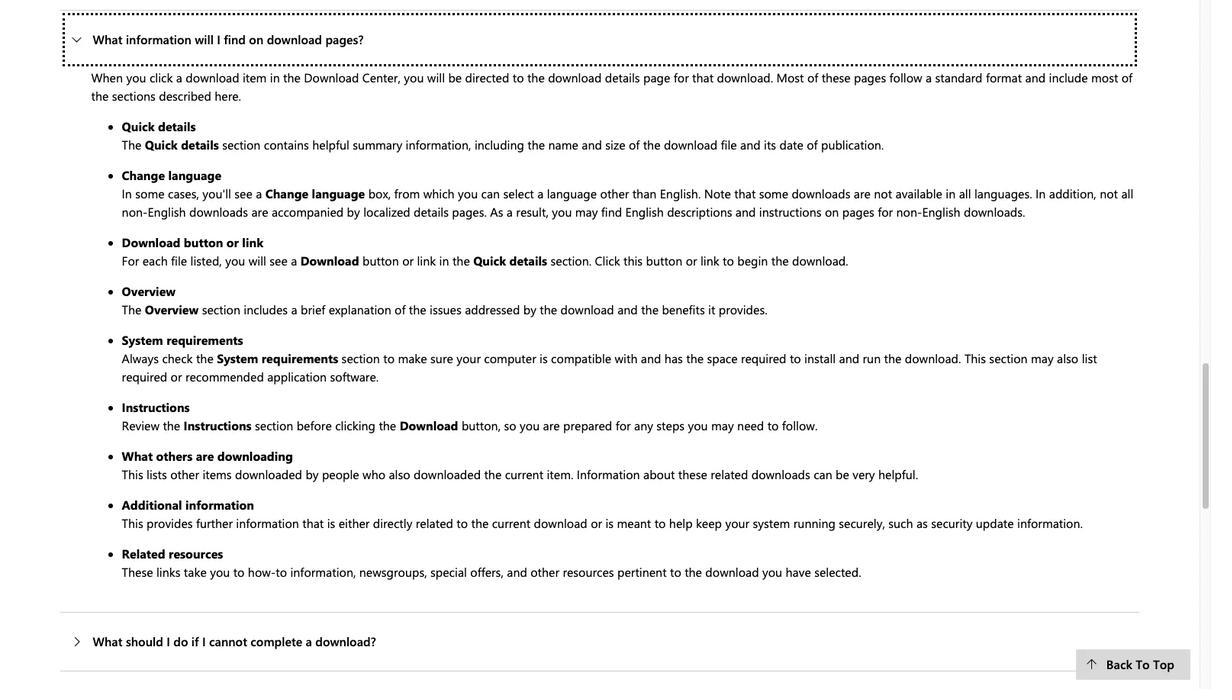 Task type: locate. For each thing, give the bounding box(es) containing it.
the right run at the bottom right of page
[[884, 350, 902, 366]]

1 horizontal spatial these
[[822, 70, 851, 86]]

1 vertical spatial instructions
[[184, 418, 252, 434]]

2 horizontal spatial that
[[734, 186, 756, 202]]

1 horizontal spatial file
[[721, 137, 737, 153]]

information,
[[406, 137, 471, 153], [290, 564, 356, 580]]

1 vertical spatial information,
[[290, 564, 356, 580]]

non- down the available
[[896, 204, 922, 220]]

follow.
[[782, 418, 818, 434]]

in left addition,
[[1036, 186, 1046, 202]]

language for some
[[312, 186, 365, 202]]

is left meant
[[605, 515, 614, 531]]

to left begin
[[723, 253, 734, 269]]

you right center,
[[404, 70, 424, 86]]

1 vertical spatial your
[[725, 515, 749, 531]]

information up the how- at the left
[[236, 515, 299, 531]]

provides
[[147, 515, 193, 531]]

quick up change language
[[145, 137, 178, 153]]

download
[[304, 70, 359, 86], [122, 234, 180, 250], [300, 253, 359, 269], [400, 418, 458, 434]]

update
[[976, 515, 1014, 531]]

i
[[217, 31, 220, 47], [167, 634, 170, 650], [202, 634, 206, 650]]

that inside additional information this provides further information that is either directly related to the current download or is meant to help keep your system running securely, such as security update information.
[[302, 515, 324, 531]]

and
[[1025, 70, 1046, 86], [582, 137, 602, 153], [740, 137, 761, 153], [736, 204, 756, 220], [617, 302, 638, 318], [641, 350, 661, 366], [839, 350, 859, 366], [507, 564, 527, 580]]

1 all from the left
[[959, 186, 971, 202]]

download inside related resources these links take you to how-to information, newsgroups, special offers, and other resources pertinent to the download you have selected.
[[705, 564, 759, 580]]

1 horizontal spatial resources
[[563, 564, 614, 580]]

and inside overview the overview section includes a brief explanation of the issues addressed by the download and the benefits it provides.
[[617, 302, 638, 318]]

1 the from the top
[[122, 137, 141, 153]]

related resources these links take you to how-to information, newsgroups, special offers, and other resources pertinent to the download you have selected.
[[122, 546, 861, 580]]

will up described
[[195, 31, 214, 47]]

to inside download button or link for each file listed, you will see a download button or link in the quick details section. click this button or link to begin the download.
[[723, 253, 734, 269]]

0 vertical spatial pages
[[854, 70, 886, 86]]

2 downloaded from the left
[[414, 466, 481, 482]]

2 horizontal spatial language
[[547, 186, 597, 202]]

that inside box, from which you can select a language other than english. note that some downloads are not available in all languages. in addition, not all non-english downloads are accompanied by localized details pages. as a result, you may find english descriptions and instructions on pages for non-english downloads.
[[734, 186, 756, 202]]

2 horizontal spatial english
[[922, 204, 960, 220]]

1 in from the left
[[122, 186, 132, 202]]

1 vertical spatial on
[[825, 204, 839, 220]]

1 horizontal spatial some
[[759, 186, 788, 202]]

1 horizontal spatial i
[[202, 634, 206, 650]]

or left meant
[[591, 515, 602, 531]]

other inside related resources these links take you to how-to information, newsgroups, special offers, and other resources pertinent to the download you have selected.
[[531, 564, 559, 580]]

1 horizontal spatial may
[[711, 418, 734, 434]]

all right addition,
[[1121, 186, 1133, 202]]

also left list
[[1057, 350, 1078, 366]]

i up here.
[[217, 31, 220, 47]]

instructions review the instructions section before clicking the download button, so you are prepared for any steps you may need to follow.
[[122, 399, 818, 434]]

the right the has
[[686, 350, 704, 366]]

0 horizontal spatial non-
[[122, 204, 148, 220]]

details inside box, from which you can select a language other than english. note that some downloads are not available in all languages. in addition, not all non-english downloads are accompanied by localized details pages. as a result, you may find english descriptions and instructions on pages for non-english downloads.
[[414, 204, 449, 220]]

2 horizontal spatial may
[[1031, 350, 1054, 366]]

1 vertical spatial pages
[[842, 204, 874, 220]]

other down others
[[170, 466, 199, 482]]

0 horizontal spatial system
[[122, 332, 163, 348]]

information, for including
[[406, 137, 471, 153]]

1 vertical spatial resources
[[563, 564, 614, 580]]

can left very
[[814, 466, 832, 482]]

downloads down you'll
[[189, 204, 248, 220]]

0 horizontal spatial by
[[306, 466, 319, 482]]

on
[[249, 31, 263, 47], [825, 204, 839, 220]]

you up sections
[[126, 70, 146, 86]]

english.
[[660, 186, 701, 202]]

a inside dropdown button
[[306, 634, 312, 650]]

information, inside quick details the quick details section contains helpful summary information, including the name and size of the download file and its date of publication.
[[406, 137, 471, 153]]

language up cases,
[[168, 167, 221, 183]]

back
[[1106, 656, 1132, 672]]

language inside box, from which you can select a language other than english. note that some downloads are not available in all languages. in addition, not all non-english downloads are accompanied by localized details pages. as a result, you may find english descriptions and instructions on pages for non-english downloads.
[[547, 186, 597, 202]]

0 horizontal spatial can
[[481, 186, 500, 202]]

take
[[184, 564, 207, 580]]

you right listed,
[[225, 253, 245, 269]]

1 vertical spatial find
[[601, 204, 622, 220]]

download down "pages?"
[[304, 70, 359, 86]]

1 vertical spatial be
[[836, 466, 849, 482]]

0 vertical spatial your
[[456, 350, 481, 366]]

0 vertical spatial also
[[1057, 350, 1078, 366]]

of right most
[[807, 70, 818, 86]]

0 horizontal spatial these
[[678, 466, 707, 482]]

also right 'who'
[[389, 466, 410, 482]]

issues
[[430, 302, 461, 318]]

see inside download button or link for each file listed, you will see a download button or link in the quick details section. click this button or link to begin the download.
[[270, 253, 288, 269]]

described
[[159, 88, 211, 104]]

and inside related resources these links take you to how-to information, newsgroups, special offers, and other resources pertinent to the download you have selected.
[[507, 564, 527, 580]]

1 horizontal spatial on
[[825, 204, 839, 220]]

that right page
[[692, 70, 714, 86]]

these
[[822, 70, 851, 86], [678, 466, 707, 482]]

1 horizontal spatial download.
[[792, 253, 848, 269]]

in
[[122, 186, 132, 202], [1036, 186, 1046, 202]]

0 vertical spatial requirements
[[166, 332, 243, 348]]

0 horizontal spatial may
[[575, 204, 598, 220]]

0 vertical spatial can
[[481, 186, 500, 202]]

or
[[226, 234, 239, 250], [402, 253, 414, 269], [686, 253, 697, 269], [171, 369, 182, 385], [591, 515, 602, 531]]

english
[[148, 204, 186, 220], [625, 204, 664, 220], [922, 204, 960, 220]]

what inside what others are downloading this lists other items downloaded by people who also downloaded the current item. information about these related downloads can be very helpful.
[[122, 448, 153, 464]]

english down than
[[625, 204, 664, 220]]

selected.
[[814, 564, 861, 580]]

information for what
[[126, 31, 191, 47]]

meant
[[617, 515, 651, 531]]

see up includes
[[270, 253, 288, 269]]

change
[[122, 167, 165, 183], [265, 186, 308, 202]]

date
[[779, 137, 803, 153]]

1 vertical spatial will
[[427, 70, 445, 86]]

button up listed,
[[184, 234, 223, 250]]

in right the available
[[946, 186, 956, 202]]

0 horizontal spatial in
[[270, 70, 280, 86]]

a inside download button or link for each file listed, you will see a download button or link in the quick details section. click this button or link to begin the download.
[[291, 253, 297, 269]]

be left directed
[[448, 70, 462, 86]]

information, for newsgroups,
[[290, 564, 356, 580]]

2 horizontal spatial other
[[600, 186, 629, 202]]

format
[[986, 70, 1022, 86]]

the down for
[[122, 302, 141, 318]]

listed,
[[190, 253, 222, 269]]

always
[[122, 350, 159, 366]]

addressed
[[465, 302, 520, 318]]

download left button,
[[400, 418, 458, 434]]

1 vertical spatial see
[[270, 253, 288, 269]]

are inside what others are downloading this lists other items downloaded by people who also downloaded the current item. information about these related downloads can be very helpful.
[[196, 448, 214, 464]]

may inside instructions review the instructions section before clicking the download button, so you are prepared for any steps you may need to follow.
[[711, 418, 734, 434]]

not right addition,
[[1100, 186, 1118, 202]]

resources up take
[[169, 546, 223, 562]]

complete
[[251, 634, 302, 650]]

0 horizontal spatial in
[[122, 186, 132, 202]]

details left page
[[605, 70, 640, 86]]

has
[[665, 350, 683, 366]]

1 horizontal spatial is
[[540, 350, 548, 366]]

2 vertical spatial in
[[439, 253, 449, 269]]

0 horizontal spatial find
[[224, 31, 246, 47]]

2 horizontal spatial i
[[217, 31, 220, 47]]

0 vertical spatial for
[[674, 70, 689, 86]]

are left prepared
[[543, 418, 560, 434]]

either
[[339, 515, 370, 531]]

that
[[692, 70, 714, 86], [734, 186, 756, 202], [302, 515, 324, 531]]

a right complete
[[306, 634, 312, 650]]

what
[[93, 31, 122, 47], [122, 448, 153, 464], [93, 634, 122, 650]]

1 horizontal spatial information,
[[406, 137, 471, 153]]

1 horizontal spatial will
[[249, 253, 266, 269]]

2 in from the left
[[1036, 186, 1046, 202]]

1 vertical spatial requirements
[[262, 350, 338, 366]]

the right item
[[283, 70, 301, 86]]

0 horizontal spatial for
[[616, 418, 631, 434]]

0 horizontal spatial some
[[135, 186, 165, 202]]

download inside dropdown button
[[267, 31, 322, 47]]

in
[[270, 70, 280, 86], [946, 186, 956, 202], [439, 253, 449, 269]]

the inside what others are downloading this lists other items downloaded by people who also downloaded the current item. information about these related downloads can be very helpful.
[[484, 466, 502, 482]]

explanation
[[329, 302, 391, 318]]

system up always
[[122, 332, 163, 348]]

compatible
[[551, 350, 611, 366]]

have
[[786, 564, 811, 580]]

helpful
[[312, 137, 349, 153]]

so
[[504, 418, 516, 434]]

1 vertical spatial related
[[416, 515, 453, 531]]

i inside what information will i find on download pages? dropdown button
[[217, 31, 220, 47]]

0 horizontal spatial download.
[[717, 70, 773, 86]]

to right directed
[[513, 70, 524, 86]]

directly
[[373, 515, 412, 531]]

other inside box, from which you can select a language other than english. note that some downloads are not available in all languages. in addition, not all non-english downloads are accompanied by localized details pages. as a result, you may find english descriptions and instructions on pages for non-english downloads.
[[600, 186, 629, 202]]

downloaded down button,
[[414, 466, 481, 482]]

pages left follow
[[854, 70, 886, 86]]

2 horizontal spatial link
[[700, 253, 719, 269]]

1 horizontal spatial in
[[439, 253, 449, 269]]

the inside overview the overview section includes a brief explanation of the issues addressed by the download and the benefits it provides.
[[122, 302, 141, 318]]

publication.
[[821, 137, 884, 153]]

0 horizontal spatial requirements
[[166, 332, 243, 348]]

download left "pages?"
[[267, 31, 322, 47]]

not left the available
[[874, 186, 892, 202]]

1 horizontal spatial english
[[625, 204, 664, 220]]

additional information this provides further information that is either directly related to the current download or is meant to help keep your system running securely, such as security update information.
[[122, 497, 1083, 531]]

of right 'explanation'
[[395, 302, 406, 318]]

includes
[[244, 302, 288, 318]]

the
[[283, 70, 301, 86], [527, 70, 545, 86], [91, 88, 109, 104], [528, 137, 545, 153], [643, 137, 660, 153], [452, 253, 470, 269], [771, 253, 789, 269], [409, 302, 426, 318], [540, 302, 557, 318], [641, 302, 659, 318], [196, 350, 214, 366], [686, 350, 704, 366], [884, 350, 902, 366], [163, 418, 180, 434], [379, 418, 396, 434], [484, 466, 502, 482], [471, 515, 489, 531], [685, 564, 702, 580]]

downloading
[[217, 448, 293, 464]]

information inside dropdown button
[[126, 31, 191, 47]]

some down change language
[[135, 186, 165, 202]]

current left "item."
[[505, 466, 543, 482]]

install
[[804, 350, 836, 366]]

1 horizontal spatial see
[[270, 253, 288, 269]]

pages inside when you click a download item in the download center, you will be directed to the download details page for that download. most of these pages follow a standard format and include most of the sections described here.
[[854, 70, 886, 86]]

information, inside related resources these links take you to how-to information, newsgroups, special offers, and other resources pertinent to the download you have selected.
[[290, 564, 356, 580]]

these
[[122, 564, 153, 580]]

1 horizontal spatial be
[[836, 466, 849, 482]]

2 all from the left
[[1121, 186, 1133, 202]]

follow
[[889, 70, 922, 86]]

0 horizontal spatial english
[[148, 204, 186, 220]]

is inside section to make sure your computer is compatible with and has the space required to install and run the download. this section may also list required or recommended application software.
[[540, 350, 548, 366]]

of right size on the top of page
[[629, 137, 640, 153]]

2 english from the left
[[625, 204, 664, 220]]

in inside box, from which you can select a language other than english. note that some downloads are not available in all languages. in addition, not all non-english downloads are accompanied by localized details pages. as a result, you may find english descriptions and instructions on pages for non-english downloads.
[[1036, 186, 1046, 202]]

the left the "issues"
[[409, 302, 426, 318]]

or inside section to make sure your computer is compatible with and has the space required to install and run the download. this section may also list required or recommended application software.
[[171, 369, 182, 385]]

sections
[[112, 88, 156, 104]]

download inside quick details the quick details section contains helpful summary information, including the name and size of the download file and its date of publication.
[[664, 137, 717, 153]]

for inside when you click a download item in the download center, you will be directed to the download details page for that download. most of these pages follow a standard format and include most of the sections described here.
[[674, 70, 689, 86]]

to inside instructions review the instructions section before clicking the download button, so you are prepared for any steps you may need to follow.
[[767, 418, 779, 434]]

non- up for
[[122, 204, 148, 220]]

2 horizontal spatial download.
[[905, 350, 961, 366]]

1 horizontal spatial language
[[312, 186, 365, 202]]

download. down instructions
[[792, 253, 848, 269]]

0 horizontal spatial resources
[[169, 546, 223, 562]]

the inside additional information this provides further information that is either directly related to the current download or is meant to help keep your system running securely, such as security update information.
[[471, 515, 489, 531]]

download inside when you click a download item in the download center, you will be directed to the download details page for that download. most of these pages follow a standard format and include most of the sections described here.
[[304, 70, 359, 86]]

to
[[1136, 656, 1150, 672]]

what up 'lists'
[[122, 448, 153, 464]]

on up item
[[249, 31, 263, 47]]

file right the each
[[171, 253, 187, 269]]

the up overview the overview section includes a brief explanation of the issues addressed by the download and the benefits it provides.
[[452, 253, 470, 269]]

1 vertical spatial change
[[265, 186, 308, 202]]

2 vertical spatial may
[[711, 418, 734, 434]]

0 horizontal spatial your
[[456, 350, 481, 366]]

download inside instructions review the instructions section before clicking the download button, so you are prepared for any steps you may need to follow.
[[400, 418, 458, 434]]

some up instructions
[[759, 186, 788, 202]]

see right you'll
[[234, 186, 252, 202]]

download inside overview the overview section includes a brief explanation of the issues addressed by the download and the benefits it provides.
[[561, 302, 614, 318]]

other left than
[[600, 186, 629, 202]]

will left directed
[[427, 70, 445, 86]]

downloads up system
[[751, 466, 810, 482]]

this inside section to make sure your computer is compatible with and has the space required to install and run the download. this section may also list required or recommended application software.
[[964, 350, 986, 366]]

1 horizontal spatial change
[[265, 186, 308, 202]]

1 vertical spatial for
[[878, 204, 893, 220]]

0 vertical spatial required
[[741, 350, 786, 366]]

1 vertical spatial other
[[170, 466, 199, 482]]

related up keep
[[711, 466, 748, 482]]

what for what others are downloading this lists other items downloaded by people who also downloaded the current item. information about these related downloads can be very helpful.
[[122, 448, 153, 464]]

downloads up instructions
[[792, 186, 850, 202]]

1 vertical spatial information
[[185, 497, 254, 513]]

is right computer
[[540, 350, 548, 366]]

languages.
[[974, 186, 1032, 202]]

brief
[[301, 302, 325, 318]]

details inside when you click a download item in the download center, you will be directed to the download details page for that download. most of these pages follow a standard format and include most of the sections described here.
[[605, 70, 640, 86]]

your right keep
[[725, 515, 749, 531]]

download up compatible
[[561, 302, 614, 318]]

the inside related resources these links take you to how-to information, newsgroups, special offers, and other resources pertinent to the download you have selected.
[[685, 564, 702, 580]]

you right steps
[[688, 418, 708, 434]]

1 vertical spatial by
[[523, 302, 536, 318]]

overview
[[122, 283, 176, 299], [145, 302, 199, 318]]

your inside section to make sure your computer is compatible with and has the space required to install and run the download. this section may also list required or recommended application software.
[[456, 350, 481, 366]]

0 vertical spatial find
[[224, 31, 246, 47]]

is
[[540, 350, 548, 366], [327, 515, 335, 531], [605, 515, 614, 531]]

instructions up review
[[122, 399, 190, 415]]

space
[[707, 350, 738, 366]]

what for what should i do if i cannot complete a download?
[[93, 634, 122, 650]]

quick down sections
[[122, 118, 155, 134]]

download. right run at the bottom right of page
[[905, 350, 961, 366]]

section
[[222, 137, 261, 153], [202, 302, 240, 318], [342, 350, 380, 366], [989, 350, 1028, 366], [255, 418, 293, 434]]

about
[[643, 466, 675, 482]]

a right follow
[[926, 70, 932, 86]]

0 vertical spatial other
[[600, 186, 629, 202]]

section inside overview the overview section includes a brief explanation of the issues addressed by the download and the benefits it provides.
[[202, 302, 240, 318]]

instructions up "downloading"
[[184, 418, 252, 434]]

0 horizontal spatial downloaded
[[235, 466, 302, 482]]

quick
[[122, 118, 155, 134], [145, 137, 178, 153], [473, 253, 506, 269]]

2 horizontal spatial by
[[523, 302, 536, 318]]

will up includes
[[249, 253, 266, 269]]

this inside what others are downloading this lists other items downloaded by people who also downloaded the current item. information about these related downloads can be very helpful.
[[122, 466, 143, 482]]

change language
[[122, 167, 221, 183]]

0 vertical spatial may
[[575, 204, 598, 220]]

download down "item."
[[534, 515, 587, 531]]

2 some from the left
[[759, 186, 788, 202]]

benefits
[[662, 302, 705, 318]]

item
[[243, 70, 267, 86]]

2 vertical spatial what
[[93, 634, 122, 650]]

0 vertical spatial instructions
[[122, 399, 190, 415]]

1 not from the left
[[874, 186, 892, 202]]

current up related resources these links take you to how-to information, newsgroups, special offers, and other resources pertinent to the download you have selected.
[[492, 515, 530, 531]]

its
[[764, 137, 776, 153]]

are down publication.
[[854, 186, 871, 202]]

2 the from the top
[[122, 302, 141, 318]]

resources left pertinent
[[563, 564, 614, 580]]

0 vertical spatial the
[[122, 137, 141, 153]]

the down sections
[[122, 137, 141, 153]]

section.
[[551, 253, 592, 269]]

by inside overview the overview section includes a brief explanation of the issues addressed by the download and the benefits it provides.
[[523, 302, 536, 318]]

0 vertical spatial on
[[249, 31, 263, 47]]

0 vertical spatial these
[[822, 70, 851, 86]]

2 vertical spatial by
[[306, 466, 319, 482]]

a
[[176, 70, 182, 86], [926, 70, 932, 86], [256, 186, 262, 202], [537, 186, 544, 202], [507, 204, 513, 220], [291, 253, 297, 269], [291, 302, 297, 318], [306, 634, 312, 650]]

software.
[[330, 369, 379, 385]]

1 horizontal spatial your
[[725, 515, 749, 531]]

cases,
[[168, 186, 199, 202]]

0 vertical spatial see
[[234, 186, 252, 202]]

securely,
[[839, 515, 885, 531]]

downloaded down "downloading"
[[235, 466, 302, 482]]

most
[[776, 70, 804, 86]]

overview up system requirements
[[145, 302, 199, 318]]

all
[[959, 186, 971, 202], [1121, 186, 1133, 202]]

find inside dropdown button
[[224, 31, 246, 47]]

0 vertical spatial information,
[[406, 137, 471, 153]]

download?
[[315, 634, 376, 650]]

3 english from the left
[[922, 204, 960, 220]]

pages inside box, from which you can select a language other than english. note that some downloads are not available in all languages. in addition, not all non-english downloads are accompanied by localized details pages. as a result, you may find english descriptions and instructions on pages for non-english downloads.
[[842, 204, 874, 220]]

by left people
[[306, 466, 319, 482]]

1 vertical spatial in
[[946, 186, 956, 202]]

pertinent
[[617, 564, 667, 580]]

instructions
[[122, 399, 190, 415], [184, 418, 252, 434]]

2 vertical spatial download.
[[905, 350, 961, 366]]

is left either
[[327, 515, 335, 531]]

pages down publication.
[[842, 204, 874, 220]]

will
[[195, 31, 214, 47], [427, 70, 445, 86], [249, 253, 266, 269]]

1 vertical spatial what
[[122, 448, 153, 464]]

1 vertical spatial current
[[492, 515, 530, 531]]

file left the its
[[721, 137, 737, 153]]

1 horizontal spatial find
[[601, 204, 622, 220]]

0 vertical spatial related
[[711, 466, 748, 482]]

information
[[577, 466, 640, 482]]

information
[[126, 31, 191, 47], [185, 497, 254, 513], [236, 515, 299, 531]]

in inside when you click a download item in the download center, you will be directed to the download details page for that download. most of these pages follow a standard format and include most of the sections described here.
[[270, 70, 280, 86]]

from
[[394, 186, 420, 202]]

1 horizontal spatial non-
[[896, 204, 922, 220]]

list
[[1082, 350, 1097, 366]]

information, down either
[[290, 564, 356, 580]]



Task type: vqa. For each thing, say whether or not it's contained in the screenshot.


Task type: describe. For each thing, give the bounding box(es) containing it.
downloads inside what others are downloading this lists other items downloaded by people who also downloaded the current item. information about these related downloads can be very helpful.
[[751, 466, 810, 482]]

what should i do if i cannot complete a download? button
[[60, 613, 1140, 671]]

will inside dropdown button
[[195, 31, 214, 47]]

you right so
[[520, 418, 540, 434]]

top
[[1153, 656, 1174, 672]]

you inside download button or link for each file listed, you will see a download button or link in the quick details section. click this button or link to begin the download.
[[225, 253, 245, 269]]

in inside box, from which you can select a language other than english. note that some downloads are not available in all languages. in addition, not all non-english downloads are accompanied by localized details pages. as a result, you may find english descriptions and instructions on pages for non-english downloads.
[[946, 186, 956, 202]]

other inside what others are downloading this lists other items downloaded by people who also downloaded the current item. information about these related downloads can be very helpful.
[[170, 466, 199, 482]]

1 downloaded from the left
[[235, 466, 302, 482]]

run
[[863, 350, 881, 366]]

lists
[[147, 466, 167, 482]]

need
[[737, 418, 764, 434]]

links
[[156, 564, 180, 580]]

such
[[888, 515, 913, 531]]

and inside box, from which you can select a language other than english. note that some downloads are not available in all languages. in addition, not all non-english downloads are accompanied by localized details pages. as a result, you may find english descriptions and instructions on pages for non-english downloads.
[[736, 204, 756, 220]]

descriptions
[[667, 204, 732, 220]]

what for what information will i find on download pages?
[[93, 31, 122, 47]]

addition,
[[1049, 186, 1096, 202]]

for
[[122, 253, 139, 269]]

will inside download button or link for each file listed, you will see a download button or link in the quick details section. click this button or link to begin the download.
[[249, 253, 266, 269]]

that inside when you click a download item in the download center, you will be directed to the download details page for that download. most of these pages follow a standard format and include most of the sections described here.
[[692, 70, 714, 86]]

file inside download button or link for each file listed, you will see a download button or link in the quick details section. click this button or link to begin the download.
[[171, 253, 187, 269]]

1 vertical spatial quick
[[145, 137, 178, 153]]

of inside overview the overview section includes a brief explanation of the issues addressed by the download and the benefits it provides.
[[395, 302, 406, 318]]

system
[[753, 515, 790, 531]]

a inside overview the overview section includes a brief explanation of the issues addressed by the download and the benefits it provides.
[[291, 302, 297, 318]]

begin
[[737, 253, 768, 269]]

related inside what others are downloading this lists other items downloaded by people who also downloaded the current item. information about these related downloads can be very helpful.
[[711, 466, 748, 482]]

on inside box, from which you can select a language other than english. note that some downloads are not available in all languages. in addition, not all non-english downloads are accompanied by localized details pages. as a result, you may find english descriptions and instructions on pages for non-english downloads.
[[825, 204, 839, 220]]

newsgroups,
[[359, 564, 427, 580]]

do
[[173, 634, 188, 650]]

1 horizontal spatial link
[[417, 253, 436, 269]]

button,
[[462, 418, 501, 434]]

people
[[322, 466, 359, 482]]

the up recommended at the bottom
[[196, 350, 214, 366]]

0 horizontal spatial button
[[184, 234, 223, 250]]

the right size on the top of page
[[643, 137, 660, 153]]

download up here.
[[186, 70, 239, 86]]

on inside dropdown button
[[249, 31, 263, 47]]

by inside what others are downloading this lists other items downloaded by people who also downloaded the current item. information about these related downloads can be very helpful.
[[306, 466, 319, 482]]

1 horizontal spatial requirements
[[262, 350, 338, 366]]

instructions
[[759, 204, 821, 220]]

items
[[203, 466, 232, 482]]

1 horizontal spatial system
[[217, 350, 258, 366]]

and left the its
[[740, 137, 761, 153]]

1 horizontal spatial button
[[362, 253, 399, 269]]

size
[[605, 137, 625, 153]]

offers,
[[470, 564, 504, 580]]

may inside box, from which you can select a language other than english. note that some downloads are not available in all languages. in addition, not all non-english downloads are accompanied by localized details pages. as a result, you may find english descriptions and instructions on pages for non-english downloads.
[[575, 204, 598, 220]]

download. inside section to make sure your computer is compatible with and has the space required to install and run the download. this section may also list required or recommended application software.
[[905, 350, 961, 366]]

0 horizontal spatial language
[[168, 167, 221, 183]]

1 some from the left
[[135, 186, 165, 202]]

information.
[[1017, 515, 1083, 531]]

you right take
[[210, 564, 230, 580]]

a up result,
[[537, 186, 544, 202]]

be inside when you click a download item in the download center, you will be directed to the download details page for that download. most of these pages follow a standard format and include most of the sections described here.
[[448, 70, 462, 86]]

the inside quick details the quick details section contains helpful summary information, including the name and size of the download file and its date of publication.
[[122, 137, 141, 153]]

any
[[634, 418, 653, 434]]

check
[[162, 350, 193, 366]]

quick details the quick details section contains helpful summary information, including the name and size of the download file and its date of publication.
[[122, 118, 884, 153]]

which
[[423, 186, 455, 202]]

related inside additional information this provides further information that is either directly related to the current download or is meant to help keep your system running securely, such as security update information.
[[416, 515, 453, 531]]

or down in some cases, you'll see a change language
[[226, 234, 239, 250]]

to inside when you click a download item in the download center, you will be directed to the download details page for that download. most of these pages follow a standard format and include most of the sections described here.
[[513, 70, 524, 86]]

find inside box, from which you can select a language other than english. note that some downloads are not available in all languages. in addition, not all non-english downloads are accompanied by localized details pages. as a result, you may find english descriptions and instructions on pages for non-english downloads.
[[601, 204, 622, 220]]

current inside what others are downloading this lists other items downloaded by people who also downloaded the current item. information about these related downloads can be very helpful.
[[505, 466, 543, 482]]

download. inside download button or link for each file listed, you will see a download button or link in the quick details section. click this button or link to begin the download.
[[792, 253, 848, 269]]

by inside box, from which you can select a language other than english. note that some downloads are not available in all languages. in addition, not all non-english downloads are accompanied by localized details pages. as a result, you may find english descriptions and instructions on pages for non-english downloads.
[[347, 204, 360, 220]]

as
[[490, 204, 503, 220]]

you left have
[[762, 564, 782, 580]]

to left help
[[654, 515, 666, 531]]

0 horizontal spatial required
[[122, 369, 167, 385]]

these inside when you click a download item in the download center, you will be directed to the download details page for that download. most of these pages follow a standard format and include most of the sections described here.
[[822, 70, 851, 86]]

a right as
[[507, 204, 513, 220]]

may inside section to make sure your computer is compatible with and has the space required to install and run the download. this section may also list required or recommended application software.
[[1031, 350, 1054, 366]]

contains
[[264, 137, 309, 153]]

localized
[[363, 204, 410, 220]]

some inside box, from which you can select a language other than english. note that some downloads are not available in all languages. in addition, not all non-english downloads are accompanied by localized details pages. as a result, you may find english descriptions and instructions on pages for non-english downloads.
[[759, 186, 788, 202]]

or down localized
[[402, 253, 414, 269]]

to left install
[[790, 350, 801, 366]]

prepared
[[563, 418, 612, 434]]

name
[[548, 137, 578, 153]]

and left size on the top of page
[[582, 137, 602, 153]]

language for from
[[547, 186, 597, 202]]

than
[[632, 186, 657, 202]]

are down in some cases, you'll see a change language
[[251, 204, 268, 220]]

these inside what others are downloading this lists other items downloaded by people who also downloaded the current item. information about these related downloads can be very helpful.
[[678, 466, 707, 482]]

click
[[150, 70, 173, 86]]

additional
[[122, 497, 182, 513]]

0 horizontal spatial see
[[234, 186, 252, 202]]

include
[[1049, 70, 1088, 86]]

0 vertical spatial resources
[[169, 546, 223, 562]]

2 not from the left
[[1100, 186, 1118, 202]]

1 horizontal spatial required
[[741, 350, 786, 366]]

to left the make
[[383, 350, 395, 366]]

how-
[[248, 564, 276, 580]]

you'll
[[202, 186, 231, 202]]

directed
[[465, 70, 509, 86]]

what information will i find on download pages? button
[[60, 11, 1140, 69]]

to right pertinent
[[670, 564, 681, 580]]

section to make sure your computer is compatible with and has the space required to install and run the download. this section may also list required or recommended application software.
[[122, 350, 1097, 385]]

the right clicking on the bottom of page
[[379, 418, 396, 434]]

details inside download button or link for each file listed, you will see a download button or link in the quick details section. click this button or link to begin the download.
[[509, 253, 547, 269]]

this inside additional information this provides further information that is either directly related to the current download or is meant to help keep your system running securely, such as security update information.
[[122, 515, 143, 531]]

what should i do if i cannot complete a download?
[[93, 634, 376, 650]]

the left name
[[528, 137, 545, 153]]

system requirements
[[122, 332, 243, 348]]

back to top link
[[1076, 649, 1190, 680]]

the left benefits on the top right of page
[[641, 302, 659, 318]]

also inside what others are downloading this lists other items downloaded by people who also downloaded the current item. information about these related downloads can be very helpful.
[[389, 466, 410, 482]]

help
[[669, 515, 693, 531]]

running
[[793, 515, 835, 531]]

to left the how- at the left
[[233, 564, 245, 580]]

1 vertical spatial downloads
[[189, 204, 248, 220]]

download up brief at the top of the page
[[300, 253, 359, 269]]

each
[[142, 253, 168, 269]]

2 horizontal spatial is
[[605, 515, 614, 531]]

for inside instructions review the instructions section before clicking the download button, so you are prepared for any steps you may need to follow.
[[616, 418, 631, 434]]

can inside box, from which you can select a language other than english. note that some downloads are not available in all languages. in addition, not all non-english downloads are accompanied by localized details pages. as a result, you may find english descriptions and instructions on pages for non-english downloads.
[[481, 186, 500, 202]]

information for additional
[[185, 497, 254, 513]]

pages.
[[452, 204, 487, 220]]

recommended
[[185, 369, 264, 385]]

0 vertical spatial change
[[122, 167, 165, 183]]

1 vertical spatial overview
[[145, 302, 199, 318]]

including
[[475, 137, 524, 153]]

this
[[623, 253, 643, 269]]

download. inside when you click a download item in the download center, you will be directed to the download details page for that download. most of these pages follow a standard format and include most of the sections described here.
[[717, 70, 773, 86]]

with
[[615, 350, 638, 366]]

0 vertical spatial quick
[[122, 118, 155, 134]]

cannot
[[209, 634, 247, 650]]

1 english from the left
[[148, 204, 186, 220]]

of right the most
[[1122, 70, 1133, 86]]

the up others
[[163, 418, 180, 434]]

if
[[191, 634, 199, 650]]

1 non- from the left
[[122, 204, 148, 220]]

the right directed
[[527, 70, 545, 86]]

sure
[[430, 350, 453, 366]]

steps
[[656, 418, 685, 434]]

will inside when you click a download item in the download center, you will be directed to the download details page for that download. most of these pages follow a standard format and include most of the sections described here.
[[427, 70, 445, 86]]

here.
[[215, 88, 241, 104]]

a right you'll
[[256, 186, 262, 202]]

to up related resources these links take you to how-to information, newsgroups, special offers, and other resources pertinent to the download you have selected.
[[457, 515, 468, 531]]

details up change language
[[181, 137, 219, 153]]

provides.
[[719, 302, 767, 318]]

0 horizontal spatial is
[[327, 515, 335, 531]]

2 non- from the left
[[896, 204, 922, 220]]

page
[[643, 70, 670, 86]]

to up complete
[[276, 564, 287, 580]]

0 vertical spatial system
[[122, 332, 163, 348]]

0 horizontal spatial link
[[242, 234, 263, 250]]

result,
[[516, 204, 549, 220]]

section inside quick details the quick details section contains helpful summary information, including the name and size of the download file and its date of publication.
[[222, 137, 261, 153]]

of right date
[[807, 137, 818, 153]]

quick inside download button or link for each file listed, you will see a download button or link in the quick details section. click this button or link to begin the download.
[[473, 253, 506, 269]]

what others are downloading this lists other items downloaded by people who also downloaded the current item. information about these related downloads can be very helpful.
[[122, 448, 918, 482]]

your inside additional information this provides further information that is either directly related to the current download or is meant to help keep your system running securely, such as security update information.
[[725, 515, 749, 531]]

download inside additional information this provides further information that is either directly related to the current download or is meant to help keep your system running securely, such as security update information.
[[534, 515, 587, 531]]

details down described
[[158, 118, 196, 134]]

in inside download button or link for each file listed, you will see a download button or link in the quick details section. click this button or link to begin the download.
[[439, 253, 449, 269]]

2 horizontal spatial button
[[646, 253, 682, 269]]

and inside when you click a download item in the download center, you will be directed to the download details page for that download. most of these pages follow a standard format and include most of the sections described here.
[[1025, 70, 1046, 86]]

most
[[1091, 70, 1118, 86]]

for inside box, from which you can select a language other than english. note that some downloads are not available in all languages. in addition, not all non-english downloads are accompanied by localized details pages. as a result, you may find english descriptions and instructions on pages for non-english downloads.
[[878, 204, 893, 220]]

should
[[126, 634, 163, 650]]

accompanied
[[272, 204, 344, 220]]

note
[[704, 186, 731, 202]]

download up the each
[[122, 234, 180, 250]]

the down section.
[[540, 302, 557, 318]]

you right result,
[[552, 204, 572, 220]]

the right begin
[[771, 253, 789, 269]]

and left the has
[[641, 350, 661, 366]]

or up benefits on the top right of page
[[686, 253, 697, 269]]

when you click a download item in the download center, you will be directed to the download details page for that download. most of these pages follow a standard format and include most of the sections described here.
[[91, 70, 1133, 104]]

file inside quick details the quick details section contains helpful summary information, including the name and size of the download file and its date of publication.
[[721, 137, 737, 153]]

the down when
[[91, 88, 109, 104]]

application
[[267, 369, 327, 385]]

review
[[122, 418, 159, 434]]

0 horizontal spatial i
[[167, 634, 170, 650]]

and left run at the bottom right of page
[[839, 350, 859, 366]]

0 vertical spatial overview
[[122, 283, 176, 299]]

helpful.
[[878, 466, 918, 482]]

clicking
[[335, 418, 375, 434]]

also inside section to make sure your computer is compatible with and has the space required to install and run the download. this section may also list required or recommended application software.
[[1057, 350, 1078, 366]]

0 vertical spatial downloads
[[792, 186, 850, 202]]

special
[[430, 564, 467, 580]]

download button or link for each file listed, you will see a download button or link in the quick details section. click this button or link to begin the download.
[[122, 234, 848, 269]]

a right click
[[176, 70, 182, 86]]

can inside what others are downloading this lists other items downloaded by people who also downloaded the current item. information about these related downloads can be very helpful.
[[814, 466, 832, 482]]

you up pages.
[[458, 186, 478, 202]]

very
[[853, 466, 875, 482]]

always check the system requirements
[[122, 350, 342, 366]]

or inside additional information this provides further information that is either directly related to the current download or is meant to help keep your system running securely, such as security update information.
[[591, 515, 602, 531]]

click
[[595, 253, 620, 269]]

are inside instructions review the instructions section before clicking the download button, so you are prepared for any steps you may need to follow.
[[543, 418, 560, 434]]

security
[[931, 515, 973, 531]]

download down what information will i find on download pages? dropdown button
[[548, 70, 602, 86]]

current inside additional information this provides further information that is either directly related to the current download or is meant to help keep your system running securely, such as security update information.
[[492, 515, 530, 531]]

be inside what others are downloading this lists other items downloaded by people who also downloaded the current item. information about these related downloads can be very helpful.
[[836, 466, 849, 482]]

what information will i find on download pages?
[[93, 31, 364, 47]]

2 vertical spatial information
[[236, 515, 299, 531]]

section inside instructions review the instructions section before clicking the download button, so you are prepared for any steps you may need to follow.
[[255, 418, 293, 434]]



